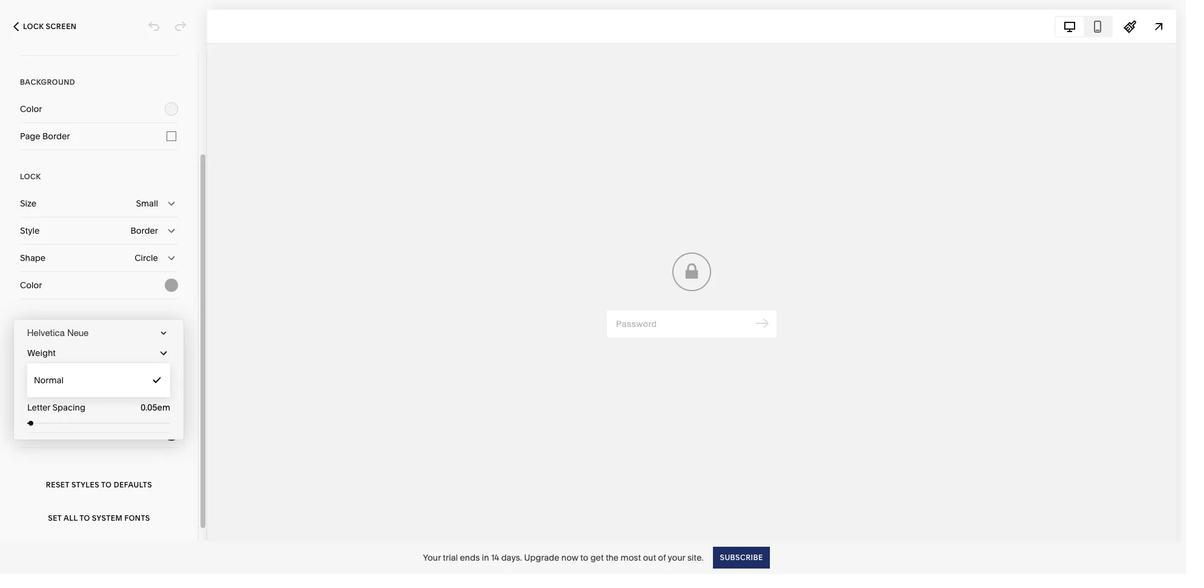 Task type: locate. For each thing, give the bounding box(es) containing it.
1 color button from the top
[[20, 96, 178, 122]]

lock down 'page'
[[20, 172, 41, 181]]

font preview image
[[14, 323, 161, 343]]

1 horizontal spatial to
[[101, 480, 112, 489]]

to for all
[[80, 514, 90, 523]]

to left the get
[[581, 552, 589, 563]]

border
[[42, 131, 70, 142]]

days.
[[501, 552, 522, 563]]

set
[[48, 514, 62, 523]]

0 vertical spatial lock
[[23, 22, 44, 31]]

color right text
[[38, 429, 60, 440]]

color button down font button
[[20, 394, 178, 421]]

0 vertical spatial color button
[[20, 96, 178, 122]]

2 color button from the top
[[20, 272, 178, 299]]

set all to system fonts
[[48, 514, 150, 523]]

lock for lock screen
[[23, 22, 44, 31]]

to right styles
[[101, 480, 112, 489]]

styles
[[72, 480, 99, 489]]

0 horizontal spatial to
[[80, 514, 90, 523]]

the
[[606, 552, 619, 563]]

to right all
[[80, 514, 90, 523]]

None field
[[131, 401, 170, 414]]

site.
[[688, 552, 704, 563]]

to
[[101, 480, 112, 489], [80, 514, 90, 523], [581, 552, 589, 563]]

out
[[643, 552, 656, 563]]

most
[[621, 552, 641, 563]]

2 vertical spatial color button
[[20, 394, 178, 421]]

page
[[20, 131, 40, 142]]

None range field
[[27, 421, 170, 426]]

1 vertical spatial color button
[[20, 272, 178, 299]]

color up 'password'
[[20, 280, 42, 291]]

spacing
[[52, 402, 85, 413]]

color
[[20, 104, 42, 115], [20, 280, 42, 291], [20, 402, 42, 413], [38, 429, 60, 440]]

color button
[[20, 96, 178, 122], [20, 272, 178, 299], [20, 394, 178, 421]]

color up 'page'
[[20, 104, 42, 115]]

2 horizontal spatial to
[[581, 552, 589, 563]]

tab list
[[1056, 17, 1112, 36]]

of
[[658, 552, 666, 563]]

style
[[27, 375, 47, 386]]

lock
[[23, 22, 44, 31], [20, 172, 41, 181]]

color down style at the bottom of the page
[[20, 402, 42, 413]]

font button
[[20, 367, 178, 393]]

14
[[491, 552, 499, 563]]

color button up border
[[20, 96, 178, 122]]

1 vertical spatial to
[[80, 514, 90, 523]]

Style field
[[27, 367, 170, 394]]

set all to system fonts button
[[20, 502, 178, 535]]

lock left screen
[[23, 22, 44, 31]]

background
[[20, 78, 75, 87]]

text color button
[[20, 421, 178, 448]]

lock inside lock screen button
[[23, 22, 44, 31]]

0 vertical spatial to
[[101, 480, 112, 489]]

color button up font preview image
[[20, 272, 178, 299]]

letter
[[27, 402, 50, 413]]

1 vertical spatial lock
[[20, 172, 41, 181]]



Task type: describe. For each thing, give the bounding box(es) containing it.
2 vertical spatial to
[[581, 552, 589, 563]]

to for styles
[[101, 480, 112, 489]]

upgrade
[[524, 552, 560, 563]]

page border
[[20, 131, 70, 142]]

text color
[[20, 429, 60, 440]]

reset styles to defaults button
[[20, 468, 178, 502]]

get
[[591, 552, 604, 563]]

modal dialog
[[14, 320, 184, 440]]

trial
[[443, 552, 458, 563]]

system
[[92, 514, 123, 523]]

reset styles to defaults
[[46, 480, 152, 489]]

none range field inside modal 'dialog'
[[27, 421, 170, 426]]

normal
[[34, 375, 64, 386]]

defaults
[[114, 480, 152, 489]]

text
[[20, 429, 36, 440]]

none field inside modal 'dialog'
[[131, 401, 170, 414]]

ends
[[460, 552, 480, 563]]

3 color button from the top
[[20, 394, 178, 421]]

now
[[562, 552, 579, 563]]

in
[[482, 552, 489, 563]]

reset
[[46, 480, 70, 489]]

password
[[20, 321, 64, 330]]

screen
[[46, 22, 77, 31]]

fonts
[[125, 514, 150, 523]]

your trial ends in 14 days. upgrade now to get the most out of your site.
[[423, 552, 704, 563]]

font
[[20, 374, 38, 385]]

your
[[668, 552, 686, 563]]

lock screen
[[23, 22, 77, 31]]

your
[[423, 552, 441, 563]]

lock screen button
[[0, 13, 90, 40]]

color inside button
[[38, 429, 60, 440]]

lock for lock
[[20, 172, 41, 181]]

letter spacing
[[27, 402, 85, 413]]

all
[[64, 514, 78, 523]]



Task type: vqa. For each thing, say whether or not it's contained in the screenshot.
sharing to the middle
no



